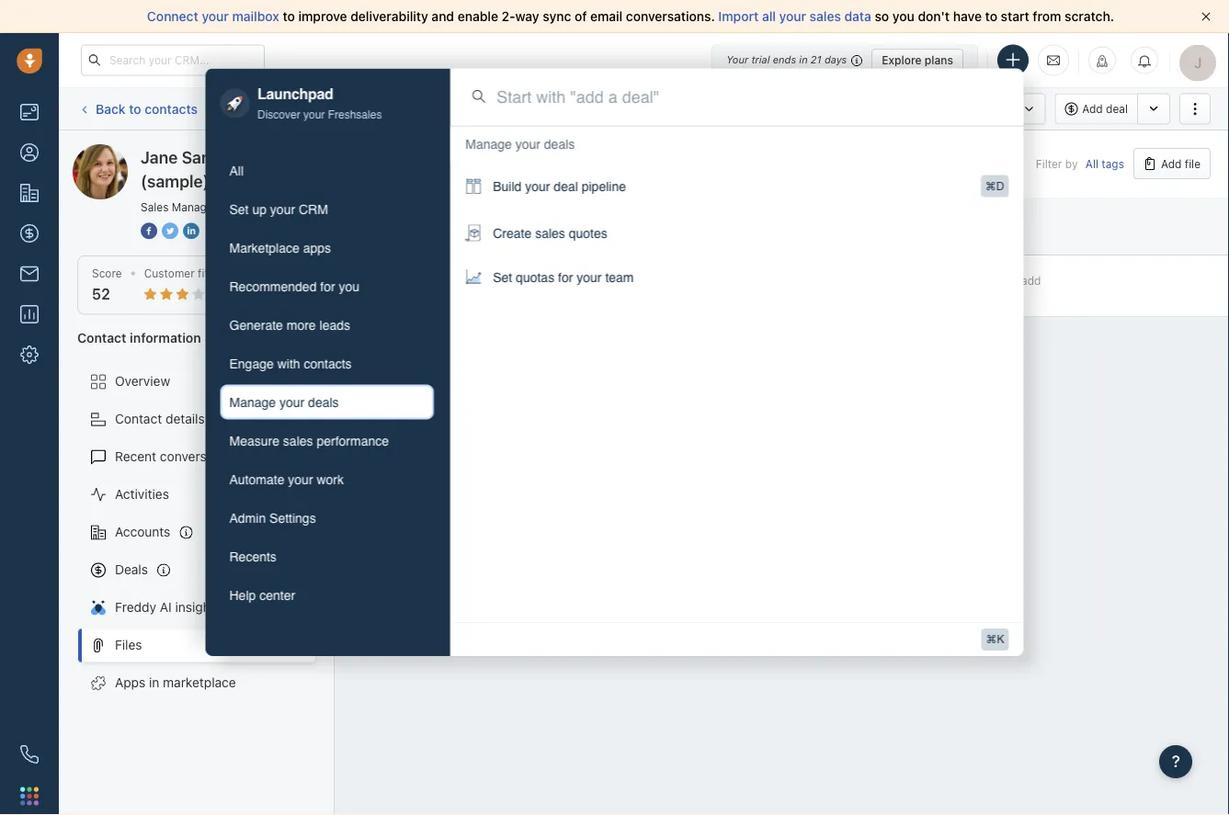 Task type: vqa. For each thing, say whether or not it's contained in the screenshot.
4 to the bottom
no



Task type: locate. For each thing, give the bounding box(es) containing it.
1 horizontal spatial sales
[[535, 226, 565, 241]]

add for add file
[[1161, 157, 1182, 170]]

1 horizontal spatial for
[[558, 270, 573, 285]]

filter
[[1036, 157, 1062, 170]]

set for set quotas for your team
[[493, 270, 512, 285]]

⌘ inside list of options list box
[[985, 180, 996, 193]]

how
[[395, 277, 419, 290]]

manage inside heading
[[465, 137, 512, 152]]

set inside button
[[229, 202, 249, 216]]

1 horizontal spatial in
[[799, 54, 808, 66]]

1 vertical spatial you
[[339, 279, 360, 294]]

updates available. click to refresh. link
[[536, 91, 752, 126]]

manage inside button
[[229, 395, 276, 409]]

click right available.
[[661, 102, 686, 115]]

add file
[[1161, 157, 1201, 170]]

manage your deals button
[[220, 385, 434, 419]]

back to contacts link
[[77, 94, 199, 123]]

plans
[[925, 53, 953, 66]]

refresh.
[[703, 102, 743, 115]]

crm
[[299, 202, 328, 216]]

create
[[493, 226, 532, 241]]

set left up
[[229, 202, 249, 216]]

1 horizontal spatial set
[[493, 270, 512, 285]]

marketplace
[[163, 675, 236, 690]]

0 horizontal spatial contacts
[[145, 101, 198, 116]]

leads
[[319, 317, 350, 332]]

you up leads
[[339, 279, 360, 294]]

import all your sales data link
[[718, 9, 875, 24]]

0 vertical spatial contact
[[77, 330, 126, 345]]

0 horizontal spatial sales
[[283, 433, 313, 448]]

automate your work button
[[220, 462, 434, 497]]

to right how
[[422, 277, 433, 290]]

you
[[892, 9, 914, 24], [339, 279, 360, 294]]

close image
[[1201, 12, 1211, 21]]

0 horizontal spatial you
[[339, 279, 360, 294]]

add inside button
[[1161, 157, 1182, 170]]

recommended for you button
[[220, 269, 434, 304]]

all up set up your crm
[[229, 163, 244, 178]]

call
[[583, 102, 602, 115]]

0 horizontal spatial all
[[229, 163, 244, 178]]

explore plans
[[882, 53, 953, 66]]

recent
[[115, 449, 156, 464]]

details
[[166, 411, 205, 427]]

recommended for you
[[229, 279, 360, 294]]

deals inside button
[[308, 395, 339, 409]]

automate your work
[[229, 472, 344, 487]]

ai
[[160, 600, 172, 615]]

improve
[[298, 9, 347, 24]]

john
[[621, 279, 647, 292]]

contacts?
[[512, 277, 564, 290]]

0 vertical spatial deal
[[1106, 102, 1128, 115]]

to left 'add'
[[1008, 274, 1018, 287]]

all right 'by'
[[1085, 157, 1098, 170]]

call button
[[555, 93, 612, 125]]

for right "quotas"
[[558, 270, 573, 285]]

for inside list of options list box
[[558, 270, 573, 285]]

sampleton
[[182, 147, 265, 167]]

sales up automate your work
[[283, 433, 313, 448]]

0 vertical spatial click
[[661, 102, 686, 115]]

manage your deals heading
[[465, 135, 575, 154], [465, 135, 575, 154]]

0 vertical spatial set
[[229, 202, 249, 216]]

manage your deals
[[465, 137, 575, 152], [465, 137, 575, 152], [229, 395, 339, 409]]

0 vertical spatial sales
[[810, 9, 841, 24]]

⌘ inside press-command-k-to-open-and-close element
[[986, 633, 997, 646]]

1 vertical spatial ⌘
[[986, 633, 997, 646]]

for inside button
[[320, 279, 335, 294]]

admin
[[229, 510, 266, 525]]

click
[[661, 102, 686, 115], [979, 274, 1005, 287]]

add deal
[[1082, 102, 1128, 115]]

all inside button
[[229, 163, 244, 178]]

contact details
[[115, 411, 205, 427]]

manage your deals inside button
[[229, 395, 339, 409]]

0 vertical spatial ⌘
[[985, 180, 996, 193]]

contacts
[[145, 101, 198, 116], [304, 356, 352, 371]]

list of options list box
[[451, 126, 1024, 300]]

quotas
[[516, 270, 554, 285]]

click to add
[[979, 274, 1041, 287]]

freshworks switcher image
[[20, 787, 39, 806]]

deals
[[544, 137, 575, 152], [544, 137, 575, 152], [308, 395, 339, 409]]

start
[[1001, 9, 1029, 24]]

you right so
[[892, 9, 914, 24]]

for down marketplace apps "button"
[[320, 279, 335, 294]]

52
[[92, 286, 110, 303]]

sales right create
[[535, 226, 565, 241]]

contacts inside button
[[304, 356, 352, 371]]

apps
[[115, 675, 145, 690]]

don't
[[918, 9, 950, 24]]

trial
[[751, 54, 770, 66]]

marketplace
[[229, 240, 299, 255]]

contacts down mng settings "icon"
[[304, 356, 352, 371]]

1 vertical spatial contacts
[[304, 356, 352, 371]]

contact up recent
[[115, 411, 162, 427]]

deals for list of options list box
[[544, 137, 575, 152]]

0 horizontal spatial deal
[[554, 179, 578, 194]]

apps
[[303, 240, 331, 255]]

contact for contact details
[[115, 411, 162, 427]]

manage your deals for manage your deals button
[[229, 395, 339, 409]]

d
[[996, 180, 1004, 193]]

how to attach files to contacts?
[[395, 277, 564, 290]]

jane
[[141, 147, 178, 167]]

contact
[[77, 330, 126, 345], [115, 411, 162, 427]]

mailbox
[[232, 9, 279, 24]]

recents
[[229, 549, 277, 564]]

your inside heading
[[515, 137, 540, 152]]

engage with contacts
[[229, 356, 352, 371]]

score
[[92, 267, 122, 280]]

1 horizontal spatial add
[[1161, 157, 1182, 170]]

in right the apps
[[149, 675, 159, 690]]

1 vertical spatial contact
[[115, 411, 162, 427]]

more
[[287, 317, 316, 332]]

add up all tags link
[[1082, 102, 1103, 115]]

0 vertical spatial add
[[1082, 102, 1103, 115]]

discover
[[257, 108, 300, 121]]

1 horizontal spatial deal
[[1106, 102, 1128, 115]]

launchpad discover your freshsales
[[257, 85, 382, 121]]

tab list
[[220, 153, 434, 613]]

deal left 'pipeline'
[[554, 179, 578, 194]]

0 horizontal spatial set
[[229, 202, 249, 216]]

generate more leads
[[229, 317, 350, 332]]

sales for measure sales performance
[[283, 433, 313, 448]]

1 horizontal spatial click
[[979, 274, 1005, 287]]

have
[[953, 9, 982, 24]]

sales left data
[[810, 9, 841, 24]]

all button
[[220, 153, 434, 188]]

2 vertical spatial sales
[[283, 433, 313, 448]]

sales inside list of options list box
[[535, 226, 565, 241]]

(sample)
[[141, 171, 209, 191]]

set inside list of options list box
[[493, 270, 512, 285]]

add left file
[[1161, 157, 1182, 170]]

import
[[718, 9, 759, 24]]

ends
[[773, 54, 796, 66]]

deal up tags at the top of the page
[[1106, 102, 1128, 115]]

0 horizontal spatial for
[[320, 279, 335, 294]]

0 vertical spatial contacts
[[145, 101, 198, 116]]

sales inside button
[[283, 433, 313, 448]]

phone image
[[20, 745, 39, 764]]

manage your deals inside list of options list box
[[465, 137, 575, 152]]

set left "quotas"
[[493, 270, 512, 285]]

information
[[130, 330, 201, 345]]

help center button
[[220, 578, 434, 613]]

contact down 52 button
[[77, 330, 126, 345]]

deals for manage your deals button
[[308, 395, 339, 409]]

contacts down the 'search your crm...' text field
[[145, 101, 198, 116]]

performance
[[317, 433, 389, 448]]

accounts
[[115, 524, 170, 540]]

⌘ for d
[[985, 180, 996, 193]]

1 horizontal spatial you
[[892, 9, 914, 24]]

apps in marketplace
[[115, 675, 236, 690]]

0 vertical spatial in
[[799, 54, 808, 66]]

in left 21
[[799, 54, 808, 66]]

1 vertical spatial sales
[[535, 226, 565, 241]]

email button
[[481, 93, 546, 125]]

1 vertical spatial deal
[[554, 179, 578, 194]]

to right mailbox
[[283, 9, 295, 24]]

measure
[[229, 433, 279, 448]]

create sales quotes
[[493, 226, 607, 241]]

to left start
[[985, 9, 997, 24]]

⌘ d
[[985, 180, 1004, 193]]

Start with "add a deal" field
[[497, 85, 1002, 109]]

1 vertical spatial set
[[493, 270, 512, 285]]

twitter circled image
[[162, 221, 178, 240]]

measure sales performance button
[[220, 423, 434, 458]]

facebook circled image
[[141, 221, 157, 240]]

press-command-k-to-open-and-close element
[[981, 629, 1009, 651]]

⌘
[[985, 180, 996, 193], [986, 633, 997, 646]]

1 vertical spatial add
[[1161, 157, 1182, 170]]

0 horizontal spatial add
[[1082, 102, 1103, 115]]

deals inside heading
[[544, 137, 575, 152]]

add inside button
[[1082, 102, 1103, 115]]

set up your crm
[[229, 202, 328, 216]]

in
[[799, 54, 808, 66], [149, 675, 159, 690]]

sales manager
[[141, 200, 217, 213]]

1 vertical spatial in
[[149, 675, 159, 690]]

add for add deal
[[1082, 102, 1103, 115]]

click left 'add'
[[979, 274, 1005, 287]]

linkedin circled image
[[183, 221, 199, 240]]

deal inside button
[[1106, 102, 1128, 115]]

build
[[493, 179, 522, 194]]

deal
[[1106, 102, 1128, 115], [554, 179, 578, 194]]

recents button
[[220, 539, 434, 574]]

1 horizontal spatial contacts
[[304, 356, 352, 371]]

0 horizontal spatial click
[[661, 102, 686, 115]]



Task type: describe. For each thing, give the bounding box(es) containing it.
call link
[[555, 93, 612, 125]]

updates
[[562, 102, 606, 115]]

help center
[[229, 588, 295, 602]]

to right the back
[[129, 101, 141, 116]]

updates available. click to refresh.
[[562, 102, 743, 115]]

insights
[[175, 600, 221, 615]]

your inside launchpad discover your freshsales
[[303, 108, 325, 121]]

with
[[277, 356, 300, 371]]

contacts for engage with contacts
[[304, 356, 352, 371]]

file
[[1185, 157, 1201, 170]]

contact for contact information
[[77, 330, 126, 345]]

filter by all tags
[[1036, 157, 1124, 170]]

email
[[508, 102, 536, 115]]

john smith
[[621, 279, 680, 292]]

deliverability
[[350, 9, 428, 24]]

deal inside list of options list box
[[554, 179, 578, 194]]

2 horizontal spatial sales
[[810, 9, 841, 24]]

connect your mailbox to improve deliverability and enable 2-way sync of email conversations. import all your sales data so you don't have to start from scratch.
[[147, 9, 1114, 24]]

days
[[824, 54, 847, 66]]

fit
[[198, 267, 208, 280]]

email
[[590, 9, 623, 24]]

data
[[844, 9, 871, 24]]

k
[[997, 633, 1004, 646]]

⌘ for k
[[986, 633, 997, 646]]

manage your deals heading inside list of options list box
[[465, 135, 575, 154]]

smith
[[650, 279, 680, 292]]

deals
[[115, 562, 148, 577]]

by
[[1065, 157, 1078, 170]]

generate
[[229, 317, 283, 332]]

pipeline
[[582, 179, 626, 194]]

conversations
[[160, 449, 243, 464]]

freddy ai insights
[[115, 600, 221, 615]]

enable
[[458, 9, 498, 24]]

to right files
[[498, 277, 509, 290]]

build your deal pipeline
[[493, 179, 626, 194]]

manage for list of options list box
[[465, 137, 512, 152]]

mng settings image
[[298, 333, 311, 346]]

manage for manage your deals button
[[229, 395, 276, 409]]

sales
[[141, 200, 169, 213]]

admin settings
[[229, 510, 316, 525]]

add deal button
[[1055, 93, 1137, 125]]

set for set up your crm
[[229, 202, 249, 216]]

52 button
[[92, 286, 110, 303]]

conversations.
[[626, 9, 715, 24]]

work
[[317, 472, 344, 487]]

phone element
[[11, 736, 48, 773]]

all tags link
[[1085, 157, 1124, 170]]

add
[[1021, 274, 1041, 287]]

launchpad
[[257, 85, 333, 102]]

add file button
[[1133, 148, 1211, 179]]

settings
[[269, 510, 316, 525]]

generate more leads button
[[220, 307, 434, 342]]

recommended
[[229, 279, 317, 294]]

to left refresh.
[[689, 102, 700, 115]]

measure sales performance
[[229, 433, 389, 448]]

connect
[[147, 9, 198, 24]]

help
[[229, 588, 256, 602]]

customer fit
[[144, 267, 208, 280]]

1 horizontal spatial all
[[1085, 157, 1098, 170]]

you inside button
[[339, 279, 360, 294]]

recent conversations
[[115, 449, 243, 464]]

email image
[[1047, 53, 1060, 68]]

back
[[96, 101, 126, 116]]

from
[[1033, 9, 1061, 24]]

21
[[811, 54, 822, 66]]

quotes
[[569, 226, 607, 241]]

tab list containing all
[[220, 153, 434, 613]]

1 vertical spatial click
[[979, 274, 1005, 287]]

overview
[[115, 374, 170, 389]]

all
[[762, 9, 776, 24]]

Search your CRM... text field
[[81, 45, 265, 76]]

files
[[473, 277, 495, 290]]

activities
[[115, 487, 169, 502]]

scratch.
[[1065, 9, 1114, 24]]

contacts for back to contacts
[[145, 101, 198, 116]]

back to contacts
[[96, 101, 198, 116]]

sales for create sales quotes
[[535, 226, 565, 241]]

explore
[[882, 53, 922, 66]]

your inside "button"
[[288, 472, 313, 487]]

engage
[[229, 356, 274, 371]]

0 vertical spatial you
[[892, 9, 914, 24]]

manager
[[172, 200, 217, 213]]

automate
[[229, 472, 284, 487]]

explore plans link
[[872, 49, 963, 71]]

freshsales
[[328, 108, 382, 121]]

jane sampleton (sample)
[[141, 147, 265, 191]]

set up your crm button
[[220, 192, 434, 226]]

of
[[574, 9, 587, 24]]

score 52
[[92, 267, 122, 303]]

contact information
[[77, 330, 201, 345]]

0 horizontal spatial in
[[149, 675, 159, 690]]

and
[[432, 9, 454, 24]]

admin settings button
[[220, 500, 434, 535]]

manage your deals for list of options list box
[[465, 137, 575, 152]]

center
[[259, 588, 295, 602]]



